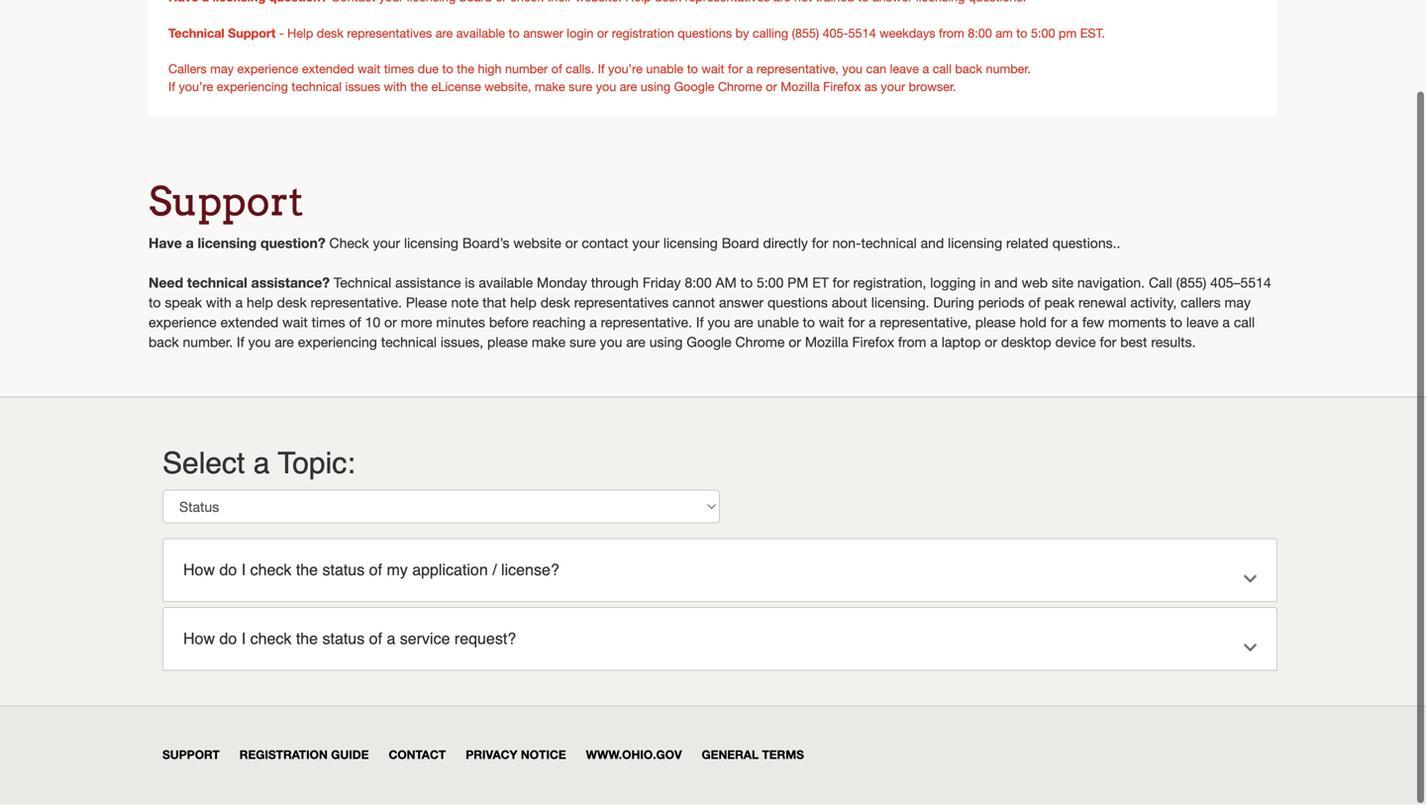Task type: locate. For each thing, give the bounding box(es) containing it.
0 horizontal spatial (855)
[[792, 26, 819, 41]]

0 vertical spatial with
[[384, 80, 407, 94]]

1 licensing from the left
[[198, 235, 257, 252]]

0 vertical spatial do
[[219, 561, 237, 579]]

for
[[728, 62, 743, 76], [812, 235, 829, 252], [833, 275, 849, 291], [848, 314, 865, 331], [1051, 314, 1067, 331], [1100, 334, 1117, 351]]

questions down pm on the top right
[[768, 295, 828, 311]]

calling
[[753, 26, 788, 41]]

1 horizontal spatial representative,
[[880, 314, 971, 331]]

support left -
[[228, 26, 276, 41]]

representative. up the 10
[[311, 295, 402, 311]]

leave right can
[[890, 62, 919, 76]]

0 vertical spatial how
[[183, 561, 215, 579]]

have
[[149, 235, 182, 252]]

google down registration
[[674, 80, 715, 94]]

0 vertical spatial status
[[322, 561, 365, 579]]

1 horizontal spatial number.
[[986, 62, 1031, 76]]

monday
[[537, 275, 587, 291]]

available up high
[[456, 26, 505, 41]]

(855) inside technical support - help desk representatives are available to answer login or registration questions by calling (855) 405-5514 weekdays from 8:00 am to 5:00 pm est.
[[792, 26, 819, 41]]

call up browser.
[[933, 62, 952, 76]]

1 vertical spatial experiencing
[[298, 334, 377, 351]]

i for how do i check the status of a service request?
[[241, 630, 246, 648]]

a
[[746, 62, 753, 76], [923, 62, 929, 76], [186, 235, 194, 252], [235, 295, 243, 311], [590, 314, 597, 331], [869, 314, 876, 331], [1071, 314, 1079, 331], [1223, 314, 1230, 331], [930, 334, 938, 351], [253, 447, 270, 481], [387, 630, 396, 648]]

0 vertical spatial make
[[535, 80, 565, 94]]

technical inside technical assistance is available monday through friday 8:00 am to 5:00 pm et for registration, logging in and web site navigation. call (855) 405–5514 to speak with a help desk representative. please note that help desk representatives cannot answer questions about licensing. during periods of peak renewal activity, callers may experience extended wait times of 10 or more minutes before reaching a representative. if you are unable to wait for a representative, please hold for a few moments to leave a call back number. if you are experiencing technical issues, please make sure you are using google chrome or mozilla firefox from a laptop or desktop device for best results.
[[334, 275, 391, 291]]

8:00 up cannot
[[685, 275, 712, 291]]

back up browser.
[[955, 62, 982, 76]]

pm
[[1059, 26, 1077, 41]]

1 check from the top
[[250, 561, 292, 579]]

1 vertical spatial representative,
[[880, 314, 971, 331]]

licensing up the friday
[[663, 235, 718, 252]]

licensing up 'assistance'
[[404, 235, 459, 252]]

are
[[436, 26, 453, 41], [620, 80, 637, 94], [734, 314, 753, 331], [275, 334, 294, 351], [626, 334, 646, 351]]

privacy
[[466, 749, 518, 762]]

you down cannot
[[708, 314, 730, 331]]

0 vertical spatial technical
[[168, 26, 225, 41]]

technical up the 10
[[334, 275, 391, 291]]

0 horizontal spatial your
[[373, 235, 400, 252]]

periods
[[978, 295, 1025, 311]]

support left registration
[[162, 749, 220, 762]]

mozilla inside technical assistance is available monday through friday 8:00 am to 5:00 pm et for registration, logging in and web site navigation. call (855) 405–5514 to speak with a help desk representative. please note that help desk representatives cannot answer questions about licensing. during periods of peak renewal activity, callers may experience extended wait times of 10 or more minutes before reaching a representative. if you are unable to wait for a representative, please hold for a few moments to leave a call back number. if you are experiencing technical issues, please make sure you are using google chrome or mozilla firefox from a laptop or desktop device for best results.
[[805, 334, 848, 351]]

make
[[535, 80, 565, 94], [532, 334, 566, 351]]

1 vertical spatial mozilla
[[805, 334, 848, 351]]

speak
[[165, 295, 202, 311]]

technical
[[168, 26, 225, 41], [334, 275, 391, 291]]

0 horizontal spatial you're
[[179, 80, 213, 94]]

do for how do i check the status of my application / license?
[[219, 561, 237, 579]]

experience down speak
[[149, 314, 217, 331]]

are down technical support - help desk representatives are available to answer login or registration questions by calling (855) 405-5514 weekdays from 8:00 am to 5:00 pm est.
[[620, 80, 637, 94]]

0 horizontal spatial back
[[149, 334, 179, 351]]

1 vertical spatial chrome
[[735, 334, 785, 351]]

1 horizontal spatial 5:00
[[1031, 26, 1055, 41]]

0 horizontal spatial and
[[921, 235, 944, 252]]

help up before
[[510, 295, 537, 311]]

desk right the help
[[317, 26, 344, 41]]

answer left login at the left
[[523, 26, 563, 41]]

chrome
[[718, 80, 762, 94], [735, 334, 785, 351]]

licensing
[[198, 235, 257, 252], [404, 235, 459, 252], [663, 235, 718, 252], [948, 235, 1002, 252]]

make inside technical assistance is available monday through friday 8:00 am to 5:00 pm et for registration, logging in and web site navigation. call (855) 405–5514 to speak with a help desk representative. please note that help desk representatives cannot answer questions about licensing. during periods of peak renewal activity, callers may experience extended wait times of 10 or more minutes before reaching a representative. if you are unable to wait for a representative, please hold for a few moments to leave a call back number. if you are experiencing technical issues, please make sure you are using google chrome or mozilla firefox from a laptop or desktop device for best results.
[[532, 334, 566, 351]]

chrome inside callers may experience extended wait times due to the high number of calls. if you're unable to wait for a representative, you can leave a call back number. if you're experiencing technical issues with the elicense website, make sure you are using google chrome or mozilla firefox as your browser.
[[718, 80, 762, 94]]

using down cannot
[[649, 334, 683, 351]]

0 horizontal spatial with
[[206, 295, 232, 311]]

firefox down about
[[852, 334, 894, 351]]

2 status from the top
[[322, 630, 365, 648]]

device
[[1055, 334, 1096, 351]]

answer inside technical assistance is available monday through friday 8:00 am to 5:00 pm et for registration, logging in and web site navigation. call (855) 405–5514 to speak with a help desk representative. please note that help desk representatives cannot answer questions about licensing. during periods of peak renewal activity, callers may experience extended wait times of 10 or more minutes before reaching a representative. if you are unable to wait for a representative, please hold for a few moments to leave a call back number. if you are experiencing technical issues, please make sure you are using google chrome or mozilla firefox from a laptop or desktop device for best results.
[[719, 295, 764, 311]]

desktop
[[1001, 334, 1052, 351]]

using
[[641, 80, 671, 94], [649, 334, 683, 351]]

for right et
[[833, 275, 849, 291]]

assistance?
[[251, 275, 330, 291]]

1 horizontal spatial experience
[[237, 62, 298, 76]]

mozilla down about
[[805, 334, 848, 351]]

number. down speak
[[183, 334, 233, 351]]

experiencing inside callers may experience extended wait times due to the high number of calls. if you're unable to wait for a representative, you can leave a call back number. if you're experiencing technical issues with the elicense website, make sure you are using google chrome or mozilla firefox as your browser.
[[217, 80, 288, 94]]

representative, inside callers may experience extended wait times due to the high number of calls. if you're unable to wait for a representative, you can leave a call back number. if you're experiencing technical issues with the elicense website, make sure you are using google chrome or mozilla firefox as your browser.
[[757, 62, 839, 76]]

have a licensing question? check your licensing board's website or contact your licensing board directly for non-technical and licensing related questions..
[[149, 235, 1121, 252]]

2 horizontal spatial your
[[881, 80, 905, 94]]

before
[[489, 314, 529, 331]]

1 horizontal spatial questions
[[768, 295, 828, 311]]

callers
[[168, 62, 207, 76]]

of left calls.
[[551, 62, 562, 76]]

status down how do i check the status of my application / license?
[[322, 630, 365, 648]]

0 vertical spatial (855)
[[792, 26, 819, 41]]

1 horizontal spatial from
[[939, 26, 964, 41]]

1 horizontal spatial representative.
[[601, 314, 692, 331]]

0 vertical spatial leave
[[890, 62, 919, 76]]

terms
[[762, 749, 804, 762]]

0 vertical spatial answer
[[523, 26, 563, 41]]

1 do from the top
[[219, 561, 237, 579]]

peak
[[1044, 295, 1075, 311]]

2 how from the top
[[183, 630, 215, 648]]

status for a
[[322, 630, 365, 648]]

2 do from the top
[[219, 630, 237, 648]]

make down 'reaching'
[[532, 334, 566, 351]]

0 horizontal spatial call
[[933, 62, 952, 76]]

405–5514
[[1211, 275, 1271, 291]]

1 vertical spatial call
[[1234, 314, 1255, 331]]

website
[[513, 235, 561, 252]]

notice
[[521, 749, 566, 762]]

experiencing
[[217, 80, 288, 94], [298, 334, 377, 351]]

cannot
[[673, 295, 715, 311]]

my
[[387, 561, 408, 579]]

issues,
[[441, 334, 483, 351]]

0 vertical spatial and
[[921, 235, 944, 252]]

1 vertical spatial 5:00
[[757, 275, 784, 291]]

using down registration
[[641, 80, 671, 94]]

1 vertical spatial questions
[[768, 295, 828, 311]]

call inside technical assistance is available monday through friday 8:00 am to 5:00 pm et for registration, logging in and web site navigation. call (855) 405–5514 to speak with a help desk representative. please note that help desk representatives cannot answer questions about licensing. during periods of peak renewal activity, callers may experience extended wait times of 10 or more minutes before reaching a representative. if you are unable to wait for a representative, please hold for a few moments to leave a call back number. if you are experiencing technical issues, please make sure you are using google chrome or mozilla firefox from a laptop or desktop device for best results.
[[1234, 314, 1255, 331]]

0 vertical spatial call
[[933, 62, 952, 76]]

8:00 inside technical assistance is available monday through friday 8:00 am to 5:00 pm et for registration, logging in and web site navigation. call (855) 405–5514 to speak with a help desk representative. please note that help desk representatives cannot answer questions about licensing. during periods of peak renewal activity, callers may experience extended wait times of 10 or more minutes before reaching a representative. if you are unable to wait for a representative, please hold for a few moments to leave a call back number. if you are experiencing technical issues, please make sure you are using google chrome or mozilla firefox from a laptop or desktop device for best results.
[[685, 275, 712, 291]]

1 horizontal spatial technical
[[334, 275, 391, 291]]

your right as
[[881, 80, 905, 94]]

0 vertical spatial representative,
[[757, 62, 839, 76]]

5:00 inside technical support - help desk representatives are available to answer login or registration questions by calling (855) 405-5514 weekdays from 8:00 am to 5:00 pm est.
[[1031, 26, 1055, 41]]

0 horizontal spatial from
[[898, 334, 927, 351]]

1 vertical spatial number.
[[183, 334, 233, 351]]

representative, down licensing.
[[880, 314, 971, 331]]

1 vertical spatial google
[[687, 334, 732, 351]]

number. inside technical assistance is available monday through friday 8:00 am to 5:00 pm et for registration, logging in and web site navigation. call (855) 405–5514 to speak with a help desk representative. please note that help desk representatives cannot answer questions about licensing. during periods of peak renewal activity, callers may experience extended wait times of 10 or more minutes before reaching a representative. if you are unable to wait for a representative, please hold for a few moments to leave a call back number. if you are experiencing technical issues, please make sure you are using google chrome or mozilla firefox from a laptop or desktop device for best results.
[[183, 334, 233, 351]]

0 horizontal spatial experiencing
[[217, 80, 288, 94]]

2 check from the top
[[250, 630, 292, 648]]

1 horizontal spatial your
[[632, 235, 660, 252]]

licensing up need technical assistance?
[[198, 235, 257, 252]]

technical inside technical assistance is available monday through friday 8:00 am to 5:00 pm et for registration, logging in and web site navigation. call (855) 405–5514 to speak with a help desk representative. please note that help desk representatives cannot answer questions about licensing. during periods of peak renewal activity, callers may experience extended wait times of 10 or more minutes before reaching a representative. if you are unable to wait for a representative, please hold for a few moments to leave a call back number. if you are experiencing technical issues, please make sure you are using google chrome or mozilla firefox from a laptop or desktop device for best results.
[[381, 334, 437, 351]]

you're down callers
[[179, 80, 213, 94]]

call
[[933, 62, 952, 76], [1234, 314, 1255, 331]]

0 vertical spatial you're
[[608, 62, 643, 76]]

times
[[384, 62, 414, 76], [312, 314, 345, 331]]

may inside technical assistance is available monday through friday 8:00 am to 5:00 pm et for registration, logging in and web site navigation. call (855) 405–5514 to speak with a help desk representative. please note that help desk representatives cannot answer questions about licensing. during periods of peak renewal activity, callers may experience extended wait times of 10 or more minutes before reaching a representative. if you are unable to wait for a representative, please hold for a few moments to leave a call back number. if you are experiencing technical issues, please make sure you are using google chrome or mozilla firefox from a laptop or desktop device for best results.
[[1225, 295, 1251, 311]]

0 vertical spatial experience
[[237, 62, 298, 76]]

call
[[1149, 275, 1172, 291]]

1 vertical spatial 8:00
[[685, 275, 712, 291]]

and up periods
[[995, 275, 1018, 291]]

representative, inside technical assistance is available monday through friday 8:00 am to 5:00 pm et for registration, logging in and web site navigation. call (855) 405–5514 to speak with a help desk representative. please note that help desk representatives cannot answer questions about licensing. during periods of peak renewal activity, callers may experience extended wait times of 10 or more minutes before reaching a representative. if you are unable to wait for a representative, please hold for a few moments to leave a call back number. if you are experiencing technical issues, please make sure you are using google chrome or mozilla firefox from a laptop or desktop device for best results.
[[880, 314, 971, 331]]

firefox inside callers may experience extended wait times due to the high number of calls. if you're unable to wait for a representative, you can leave a call back number. if you're experiencing technical issues with the elicense website, make sure you are using google chrome or mozilla firefox as your browser.
[[823, 80, 861, 94]]

and
[[921, 235, 944, 252], [995, 275, 1018, 291]]

est.
[[1080, 26, 1105, 41]]

may inside callers may experience extended wait times due to the high number of calls. if you're unable to wait for a representative, you can leave a call back number. if you're experiencing technical issues with the elicense website, make sure you are using google chrome or mozilla firefox as your browser.
[[210, 62, 234, 76]]

0 vertical spatial i
[[241, 561, 246, 579]]

0 horizontal spatial desk
[[277, 295, 307, 311]]

check for how do i check the status of my application / license?
[[250, 561, 292, 579]]

0 horizontal spatial representative.
[[311, 295, 402, 311]]

support
[[228, 26, 276, 41], [149, 178, 303, 226], [162, 749, 220, 762]]

1 horizontal spatial 8:00
[[968, 26, 992, 41]]

1 vertical spatial how
[[183, 630, 215, 648]]

number.
[[986, 62, 1031, 76], [183, 334, 233, 351]]

1 i from the top
[[241, 561, 246, 579]]

answer down am
[[719, 295, 764, 311]]

questions inside technical assistance is available monday through friday 8:00 am to 5:00 pm et for registration, logging in and web site navigation. call (855) 405–5514 to speak with a help desk representative. please note that help desk representatives cannot answer questions about licensing. during periods of peak renewal activity, callers may experience extended wait times of 10 or more minutes before reaching a representative. if you are unable to wait for a representative, please hold for a few moments to leave a call back number. if you are experiencing technical issues, please make sure you are using google chrome or mozilla firefox from a laptop or desktop device for best results.
[[768, 295, 828, 311]]

experience inside callers may experience extended wait times due to the high number of calls. if you're unable to wait for a representative, you can leave a call back number. if you're experiencing technical issues with the elicense website, make sure you are using google chrome or mozilla firefox as your browser.
[[237, 62, 298, 76]]

times left the 10
[[312, 314, 345, 331]]

from right weekdays at the right of the page
[[939, 26, 964, 41]]

registration
[[239, 749, 328, 762]]

non-
[[832, 235, 861, 252]]

is
[[465, 275, 475, 291]]

are up due
[[436, 26, 453, 41]]

for down about
[[848, 314, 865, 331]]

1 horizontal spatial desk
[[317, 26, 344, 41]]

technical for support
[[168, 26, 225, 41]]

1 vertical spatial leave
[[1186, 314, 1219, 331]]

2 i from the top
[[241, 630, 246, 648]]

1 horizontal spatial help
[[510, 295, 537, 311]]

with
[[384, 80, 407, 94], [206, 295, 232, 311]]

application
[[412, 561, 488, 579]]

a left service
[[387, 630, 396, 648]]

0 horizontal spatial times
[[312, 314, 345, 331]]

help down need technical assistance?
[[247, 295, 273, 311]]

board's
[[462, 235, 510, 252]]

your right contact
[[632, 235, 660, 252]]

0 horizontal spatial technical
[[168, 26, 225, 41]]

select
[[162, 447, 245, 481]]

leave inside callers may experience extended wait times due to the high number of calls. if you're unable to wait for a representative, you can leave a call back number. if you're experiencing technical issues with the elicense website, make sure you are using google chrome or mozilla firefox as your browser.
[[890, 62, 919, 76]]

for down peak
[[1051, 314, 1067, 331]]

or down calling
[[766, 80, 777, 94]]

please
[[975, 314, 1016, 331], [487, 334, 528, 351]]

technical up callers
[[168, 26, 225, 41]]

do
[[219, 561, 237, 579], [219, 630, 237, 648]]

0 vertical spatial extended
[[302, 62, 354, 76]]

representatives inside technical support - help desk representatives are available to answer login or registration questions by calling (855) 405-5514 weekdays from 8:00 am to 5:00 pm est.
[[347, 26, 432, 41]]

experience
[[237, 62, 298, 76], [149, 314, 217, 331]]

1 vertical spatial check
[[250, 630, 292, 648]]

0 vertical spatial mozilla
[[781, 80, 820, 94]]

1 horizontal spatial with
[[384, 80, 407, 94]]

0 vertical spatial from
[[939, 26, 964, 41]]

1 horizontal spatial back
[[955, 62, 982, 76]]

0 vertical spatial may
[[210, 62, 234, 76]]

mozilla down calling
[[781, 80, 820, 94]]

sure down 'reaching'
[[570, 334, 596, 351]]

1 vertical spatial available
[[479, 275, 533, 291]]

0 vertical spatial firefox
[[823, 80, 861, 94]]

technical down more
[[381, 334, 437, 351]]

5:00 left pm
[[1031, 26, 1055, 41]]

desk
[[317, 26, 344, 41], [277, 295, 307, 311], [541, 295, 570, 311]]

technical for assistance
[[334, 275, 391, 291]]

extended down need technical assistance?
[[220, 314, 279, 331]]

8:00 left am
[[968, 26, 992, 41]]

10
[[365, 314, 380, 331]]

related
[[1006, 235, 1049, 252]]

5:00 inside technical assistance is available monday through friday 8:00 am to 5:00 pm et for registration, logging in and web site navigation. call (855) 405–5514 to speak with a help desk representative. please note that help desk representatives cannot answer questions about licensing. during periods of peak renewal activity, callers may experience extended wait times of 10 or more minutes before reaching a representative. if you are unable to wait for a representative, please hold for a few moments to leave a call back number. if you are experiencing technical issues, please make sure you are using google chrome or mozilla firefox from a laptop or desktop device for best results.
[[757, 275, 784, 291]]

0 vertical spatial sure
[[569, 80, 593, 94]]

desk up 'reaching'
[[541, 295, 570, 311]]

if down cannot
[[696, 314, 704, 331]]

(855) up the callers
[[1176, 275, 1207, 291]]

0 vertical spatial 5:00
[[1031, 26, 1055, 41]]

extended inside technical assistance is available monday through friday 8:00 am to 5:00 pm et for registration, logging in and web site navigation. call (855) 405–5514 to speak with a help desk representative. please note that help desk representatives cannot answer questions about licensing. during periods of peak renewal activity, callers may experience extended wait times of 10 or more minutes before reaching a representative. if you are unable to wait for a representative, please hold for a few moments to leave a call back number. if you are experiencing technical issues, please make sure you are using google chrome or mozilla firefox from a laptop or desktop device for best results.
[[220, 314, 279, 331]]

1 horizontal spatial you're
[[608, 62, 643, 76]]

from
[[939, 26, 964, 41], [898, 334, 927, 351]]

1 vertical spatial make
[[532, 334, 566, 351]]

am
[[716, 275, 737, 291]]

0 vertical spatial back
[[955, 62, 982, 76]]

mozilla
[[781, 80, 820, 94], [805, 334, 848, 351]]

0 horizontal spatial extended
[[220, 314, 279, 331]]

may right callers
[[210, 62, 234, 76]]

of left the 10
[[349, 314, 361, 331]]

experiencing inside technical assistance is available monday through friday 8:00 am to 5:00 pm et for registration, logging in and web site navigation. call (855) 405–5514 to speak with a help desk representative. please note that help desk representatives cannot answer questions about licensing. during periods of peak renewal activity, callers may experience extended wait times of 10 or more minutes before reaching a representative. if you are unable to wait for a representative, please hold for a few moments to leave a call back number. if you are experiencing technical issues, please make sure you are using google chrome or mozilla firefox from a laptop or desktop device for best results.
[[298, 334, 377, 351]]

and up logging
[[921, 235, 944, 252]]

or inside callers may experience extended wait times due to the high number of calls. if you're unable to wait for a representative, you can leave a call back number. if you're experiencing technical issues with the elicense website, make sure you are using google chrome or mozilla firefox as your browser.
[[766, 80, 777, 94]]

google down cannot
[[687, 334, 732, 351]]

0 horizontal spatial may
[[210, 62, 234, 76]]

1 horizontal spatial may
[[1225, 295, 1251, 311]]

0 horizontal spatial 8:00
[[685, 275, 712, 291]]

you're down technical support - help desk representatives are available to answer login or registration questions by calling (855) 405-5514 weekdays from 8:00 am to 5:00 pm est.
[[608, 62, 643, 76]]

or
[[597, 26, 608, 41], [766, 80, 777, 94], [565, 235, 578, 252], [384, 314, 397, 331], [789, 334, 801, 351], [985, 334, 997, 351]]

note
[[451, 295, 479, 311]]

5:00 left pm on the top right
[[757, 275, 784, 291]]

1 vertical spatial i
[[241, 630, 246, 648]]

licensing up in
[[948, 235, 1002, 252]]

4 licensing from the left
[[948, 235, 1002, 252]]

technical
[[292, 80, 342, 94], [861, 235, 917, 252], [187, 275, 247, 291], [381, 334, 437, 351]]

back inside technical assistance is available monday through friday 8:00 am to 5:00 pm et for registration, logging in and web site navigation. call (855) 405–5514 to speak with a help desk representative. please note that help desk representatives cannot answer questions about licensing. during periods of peak renewal activity, callers may experience extended wait times of 10 or more minutes before reaching a representative. if you are unable to wait for a representative, please hold for a few moments to leave a call back number. if you are experiencing technical issues, please make sure you are using google chrome or mozilla firefox from a laptop or desktop device for best results.
[[149, 334, 179, 351]]

1 vertical spatial extended
[[220, 314, 279, 331]]

from inside technical support - help desk representatives are available to answer login or registration questions by calling (855) 405-5514 weekdays from 8:00 am to 5:00 pm est.
[[939, 26, 964, 41]]

navigation.
[[1077, 275, 1145, 291]]

unable
[[646, 62, 684, 76], [757, 314, 799, 331]]

status left the my
[[322, 561, 365, 579]]

0 vertical spatial support
[[228, 26, 276, 41]]

sure inside technical assistance is available monday through friday 8:00 am to 5:00 pm et for registration, logging in and web site navigation. call (855) 405–5514 to speak with a help desk representative. please note that help desk representatives cannot answer questions about licensing. during periods of peak renewal activity, callers may experience extended wait times of 10 or more minutes before reaching a representative. if you are unable to wait for a representative, please hold for a few moments to leave a call back number. if you are experiencing technical issues, please make sure you are using google chrome or mozilla firefox from a laptop or desktop device for best results.
[[570, 334, 596, 351]]

leave down the callers
[[1186, 314, 1219, 331]]

sure down calls.
[[569, 80, 593, 94]]

0 vertical spatial chrome
[[718, 80, 762, 94]]

a down the by
[[746, 62, 753, 76]]

1 status from the top
[[322, 561, 365, 579]]

0 vertical spatial check
[[250, 561, 292, 579]]

1 vertical spatial representatives
[[574, 295, 669, 311]]

0 vertical spatial questions
[[678, 26, 732, 41]]

representative.
[[311, 295, 402, 311], [601, 314, 692, 331]]

1 help from the left
[[247, 295, 273, 311]]

your right check
[[373, 235, 400, 252]]

assistance
[[395, 275, 461, 291]]

0 vertical spatial using
[[641, 80, 671, 94]]

support up "have"
[[149, 178, 303, 226]]

1 how from the top
[[183, 561, 215, 579]]

extended up issues
[[302, 62, 354, 76]]

select a topic:
[[162, 447, 355, 481]]

1 vertical spatial status
[[322, 630, 365, 648]]

times left due
[[384, 62, 414, 76]]

8:00
[[968, 26, 992, 41], [685, 275, 712, 291]]

technical left issues
[[292, 80, 342, 94]]

please down periods
[[975, 314, 1016, 331]]

1 vertical spatial answer
[[719, 295, 764, 311]]

your
[[881, 80, 905, 94], [373, 235, 400, 252], [632, 235, 660, 252]]

login
[[567, 26, 594, 41]]

representative,
[[757, 62, 839, 76], [880, 314, 971, 331]]

unable inside callers may experience extended wait times due to the high number of calls. if you're unable to wait for a representative, you can leave a call back number. if you're experiencing technical issues with the elicense website, make sure you are using google chrome or mozilla firefox as your browser.
[[646, 62, 684, 76]]

questions left the by
[[678, 26, 732, 41]]

1 vertical spatial technical
[[334, 275, 391, 291]]

1 vertical spatial (855)
[[1176, 275, 1207, 291]]

0 horizontal spatial please
[[487, 334, 528, 351]]

0 vertical spatial available
[[456, 26, 505, 41]]

times inside technical assistance is available monday through friday 8:00 am to 5:00 pm et for registration, logging in and web site navigation. call (855) 405–5514 to speak with a help desk representative. please note that help desk representatives cannot answer questions about licensing. during periods of peak renewal activity, callers may experience extended wait times of 10 or more minutes before reaching a representative. if you are unable to wait for a representative, please hold for a few moments to leave a call back number. if you are experiencing technical issues, please make sure you are using google chrome or mozilla firefox from a laptop or desktop device for best results.
[[312, 314, 345, 331]]

5:00
[[1031, 26, 1055, 41], [757, 275, 784, 291]]

may down 405–5514
[[1225, 295, 1251, 311]]

status
[[322, 561, 365, 579], [322, 630, 365, 648]]

a down need technical assistance?
[[235, 295, 243, 311]]

2 help from the left
[[510, 295, 537, 311]]

1 horizontal spatial extended
[[302, 62, 354, 76]]

1 horizontal spatial times
[[384, 62, 414, 76]]

chrome inside technical assistance is available monday through friday 8:00 am to 5:00 pm et for registration, logging in and web site navigation. call (855) 405–5514 to speak with a help desk representative. please note that help desk representatives cannot answer questions about licensing. during periods of peak renewal activity, callers may experience extended wait times of 10 or more minutes before reaching a representative. if you are unable to wait for a representative, please hold for a few moments to leave a call back number. if you are experiencing technical issues, please make sure you are using google chrome or mozilla firefox from a laptop or desktop device for best results.
[[735, 334, 785, 351]]

representatives up due
[[347, 26, 432, 41]]

i for how do i check the status of my application / license?
[[241, 561, 246, 579]]

1 vertical spatial back
[[149, 334, 179, 351]]

mozilla inside callers may experience extended wait times due to the high number of calls. if you're unable to wait for a representative, you can leave a call back number. if you're experiencing technical issues with the elicense website, make sure you are using google chrome or mozilla firefox as your browser.
[[781, 80, 820, 94]]

1 vertical spatial firefox
[[852, 334, 894, 351]]

from down licensing.
[[898, 334, 927, 351]]

1 vertical spatial you're
[[179, 80, 213, 94]]

call inside callers may experience extended wait times due to the high number of calls. if you're unable to wait for a representative, you can leave a call back number. if you're experiencing technical issues with the elicense website, make sure you are using google chrome or mozilla firefox as your browser.
[[933, 62, 952, 76]]

unable down registration
[[646, 62, 684, 76]]

1 horizontal spatial unable
[[757, 314, 799, 331]]

representative. down the friday
[[601, 314, 692, 331]]

results.
[[1151, 334, 1196, 351]]

a left few
[[1071, 314, 1079, 331]]

0 horizontal spatial questions
[[678, 26, 732, 41]]

back
[[955, 62, 982, 76], [149, 334, 179, 351]]

the
[[457, 62, 474, 76], [410, 80, 428, 94], [296, 561, 318, 579], [296, 630, 318, 648]]

0 horizontal spatial leave
[[890, 62, 919, 76]]

0 vertical spatial unable
[[646, 62, 684, 76]]

website,
[[485, 80, 531, 94]]



Task type: describe. For each thing, give the bounding box(es) containing it.
a right "have"
[[186, 235, 194, 252]]

www.ohio.gov link
[[586, 749, 682, 762]]

(855) inside technical assistance is available monday through friday 8:00 am to 5:00 pm et for registration, logging in and web site navigation. call (855) 405–5514 to speak with a help desk representative. please note that help desk representatives cannot answer questions about licensing. during periods of peak renewal activity, callers may experience extended wait times of 10 or more minutes before reaching a representative. if you are unable to wait for a representative, please hold for a few moments to leave a call back number. if you are experiencing technical issues, please make sure you are using google chrome or mozilla firefox from a laptop or desktop device for best results.
[[1176, 275, 1207, 291]]

a right 'reaching'
[[590, 314, 597, 331]]

and inside technical assistance is available monday through friday 8:00 am to 5:00 pm et for registration, logging in and web site navigation. call (855) 405–5514 to speak with a help desk representative. please note that help desk representatives cannot answer questions about licensing. during periods of peak renewal activity, callers may experience extended wait times of 10 or more minutes before reaching a representative. if you are unable to wait for a representative, please hold for a few moments to leave a call back number. if you are experiencing technical issues, please make sure you are using google chrome or mozilla firefox from a laptop or desktop device for best results.
[[995, 275, 1018, 291]]

with inside callers may experience extended wait times due to the high number of calls. if you're unable to wait for a representative, you can leave a call back number. if you're experiencing technical issues with the elicense website, make sure you are using google chrome or mozilla firefox as your browser.
[[384, 80, 407, 94]]

callers
[[1181, 295, 1221, 311]]

status for my
[[322, 561, 365, 579]]

web
[[1022, 275, 1048, 291]]

a left topic:
[[253, 447, 270, 481]]

that
[[482, 295, 506, 311]]

license?
[[501, 561, 559, 579]]

for down few
[[1100, 334, 1117, 351]]

questions..
[[1053, 235, 1121, 252]]

contact
[[582, 235, 629, 252]]

/
[[492, 561, 497, 579]]

et
[[812, 275, 829, 291]]

need technical assistance?
[[149, 275, 330, 291]]

3 licensing from the left
[[663, 235, 718, 252]]

you left can
[[842, 62, 863, 76]]

are inside technical support - help desk representatives are available to answer login or registration questions by calling (855) 405-5514 weekdays from 8:00 am to 5:00 pm est.
[[436, 26, 453, 41]]

wait down assistance?
[[282, 314, 308, 331]]

a left laptop at right
[[930, 334, 938, 351]]

service
[[400, 630, 450, 648]]

google inside technical assistance is available monday through friday 8:00 am to 5:00 pm et for registration, logging in and web site navigation. call (855) 405–5514 to speak with a help desk representative. please note that help desk representatives cannot answer questions about licensing. during periods of peak renewal activity, callers may experience extended wait times of 10 or more minutes before reaching a representative. if you are unable to wait for a representative, please hold for a few moments to leave a call back number. if you are experiencing technical issues, please make sure you are using google chrome or mozilla firefox from a laptop or desktop device for best results.
[[687, 334, 732, 351]]

a down 405–5514
[[1223, 314, 1230, 331]]

405-
[[823, 26, 848, 41]]

representatives inside technical assistance is available monday through friday 8:00 am to 5:00 pm et for registration, logging in and web site navigation. call (855) 405–5514 to speak with a help desk representative. please note that help desk representatives cannot answer questions about licensing. during periods of peak renewal activity, callers may experience extended wait times of 10 or more minutes before reaching a representative. if you are unable to wait for a representative, please hold for a few moments to leave a call back number. if you are experiencing technical issues, please make sure you are using google chrome or mozilla firefox from a laptop or desktop device for best results.
[[574, 295, 669, 311]]

registration guide link
[[239, 749, 369, 762]]

privacy notice
[[466, 749, 566, 762]]

a down licensing.
[[869, 314, 876, 331]]

number. inside callers may experience extended wait times due to the high number of calls. if you're unable to wait for a representative, you can leave a call back number. if you're experiencing technical issues with the elicense website, make sure you are using google chrome or mozilla firefox as your browser.
[[986, 62, 1031, 76]]

1 vertical spatial please
[[487, 334, 528, 351]]

more
[[401, 314, 432, 331]]

google inside callers may experience extended wait times due to the high number of calls. if you're unable to wait for a representative, you can leave a call back number. if you're experiencing technical issues with the elicense website, make sure you are using google chrome or mozilla firefox as your browser.
[[674, 80, 715, 94]]

topic:
[[278, 447, 355, 481]]

calls.
[[566, 62, 594, 76]]

check for how do i check the status of a service request?
[[250, 630, 292, 648]]

from inside technical assistance is available monday through friday 8:00 am to 5:00 pm et for registration, logging in and web site navigation. call (855) 405–5514 to speak with a help desk representative. please note that help desk representatives cannot answer questions about licensing. during periods of peak renewal activity, callers may experience extended wait times of 10 or more minutes before reaching a representative. if you are unable to wait for a representative, please hold for a few moments to leave a call back number. if you are experiencing technical issues, please make sure you are using google chrome or mozilla firefox from a laptop or desktop device for best results.
[[898, 334, 927, 351]]

due
[[418, 62, 439, 76]]

issues
[[345, 80, 380, 94]]

a up browser.
[[923, 62, 929, 76]]

sure inside callers may experience extended wait times due to the high number of calls. if you're unable to wait for a representative, you can leave a call back number. if you're experiencing technical issues with the elicense website, make sure you are using google chrome or mozilla firefox as your browser.
[[569, 80, 593, 94]]

reaching
[[533, 314, 586, 331]]

high
[[478, 62, 502, 76]]

weekdays
[[880, 26, 936, 41]]

question?
[[261, 235, 325, 252]]

technical assistance is available monday through friday 8:00 am to 5:00 pm et for registration, logging in and web site navigation. call (855) 405–5514 to speak with a help desk representative. please note that help desk representatives cannot answer questions about licensing. during periods of peak renewal activity, callers may experience extended wait times of 10 or more minutes before reaching a representative. if you are unable to wait for a representative, please hold for a few moments to leave a call back number. if you are experiencing technical issues, please make sure you are using google chrome or mozilla firefox from a laptop or desktop device for best results.
[[149, 275, 1271, 351]]

leave inside technical assistance is available monday through friday 8:00 am to 5:00 pm et for registration, logging in and web site navigation. call (855) 405–5514 to speak with a help desk representative. please note that help desk representatives cannot answer questions about licensing. during periods of peak renewal activity, callers may experience extended wait times of 10 or more minutes before reaching a representative. if you are unable to wait for a representative, please hold for a few moments to leave a call back number. if you are experiencing technical issues, please make sure you are using google chrome or mozilla firefox from a laptop or desktop device for best results.
[[1186, 314, 1219, 331]]

of down web
[[1028, 295, 1041, 311]]

if right calls.
[[598, 62, 605, 76]]

renewal
[[1079, 295, 1127, 311]]

or down pm on the top right
[[789, 334, 801, 351]]

or left contact
[[565, 235, 578, 252]]

activity,
[[1130, 295, 1177, 311]]

you down through
[[600, 334, 622, 351]]

1 vertical spatial support
[[149, 178, 303, 226]]

the down due
[[410, 80, 428, 94]]

2 horizontal spatial desk
[[541, 295, 570, 311]]

board
[[722, 235, 759, 252]]

moments
[[1108, 314, 1166, 331]]

2 licensing from the left
[[404, 235, 459, 252]]

make inside callers may experience extended wait times due to the high number of calls. if you're unable to wait for a representative, you can leave a call back number. if you're experiencing technical issues with the elicense website, make sure you are using google chrome or mozilla firefox as your browser.
[[535, 80, 565, 94]]

logging
[[930, 275, 976, 291]]

in
[[980, 275, 991, 291]]

extended inside callers may experience extended wait times due to the high number of calls. if you're unable to wait for a representative, you can leave a call back number. if you're experiencing technical issues with the elicense website, make sure you are using google chrome or mozilla firefox as your browser.
[[302, 62, 354, 76]]

-
[[279, 26, 284, 41]]

technical support - help desk representatives are available to answer login or registration questions by calling (855) 405-5514 weekdays from 8:00 am to 5:00 pm est.
[[168, 26, 1105, 41]]

available inside technical assistance is available monday through friday 8:00 am to 5:00 pm et for registration, logging in and web site navigation. call (855) 405–5514 to speak with a help desk representative. please note that help desk representatives cannot answer questions about licensing. during periods of peak renewal activity, callers may experience extended wait times of 10 or more minutes before reaching a representative. if you are unable to wait for a representative, please hold for a few moments to leave a call back number. if you are experiencing technical issues, please make sure you are using google chrome or mozilla firefox from a laptop or desktop device for best results.
[[479, 275, 533, 291]]

the down how do i check the status of my application / license?
[[296, 630, 318, 648]]

your inside callers may experience extended wait times due to the high number of calls. if you're unable to wait for a representative, you can leave a call back number. if you're experiencing technical issues with the elicense website, make sure you are using google chrome or mozilla firefox as your browser.
[[881, 80, 905, 94]]

5514
[[848, 26, 876, 41]]

privacy notice link
[[466, 749, 566, 762]]

minutes
[[436, 314, 485, 331]]

for left the non-
[[812, 235, 829, 252]]

best
[[1120, 334, 1147, 351]]

or right laptop at right
[[985, 334, 997, 351]]

experience inside technical assistance is available monday through friday 8:00 am to 5:00 pm et for registration, logging in and web site navigation. call (855) 405–5514 to speak with a help desk representative. please note that help desk representatives cannot answer questions about licensing. during periods of peak renewal activity, callers may experience extended wait times of 10 or more minutes before reaching a representative. if you are unable to wait for a representative, please hold for a few moments to leave a call back number. if you are experiencing technical issues, please make sure you are using google chrome or mozilla firefox from a laptop or desktop device for best results.
[[149, 314, 217, 331]]

are down through
[[626, 334, 646, 351]]

laptop
[[942, 334, 981, 351]]

as
[[865, 80, 877, 94]]

am
[[996, 26, 1013, 41]]

firefox inside technical assistance is available monday through friday 8:00 am to 5:00 pm et for registration, logging in and web site navigation. call (855) 405–5514 to speak with a help desk representative. please note that help desk representatives cannot answer questions about licensing. during periods of peak renewal activity, callers may experience extended wait times of 10 or more minutes before reaching a representative. if you are unable to wait for a representative, please hold for a few moments to leave a call back number. if you are experiencing technical issues, please make sure you are using google chrome or mozilla firefox from a laptop or desktop device for best results.
[[852, 334, 894, 351]]

few
[[1082, 314, 1104, 331]]

are inside callers may experience extended wait times due to the high number of calls. if you're unable to wait for a representative, you can leave a call back number. if you're experiencing technical issues with the elicense website, make sure you are using google chrome or mozilla firefox as your browser.
[[620, 80, 637, 94]]

browser.
[[909, 80, 956, 94]]

site
[[1052, 275, 1074, 291]]

need
[[149, 275, 183, 291]]

or right the 10
[[384, 314, 397, 331]]

about
[[832, 295, 867, 311]]

using inside technical assistance is available monday through friday 8:00 am to 5:00 pm et for registration, logging in and web site navigation. call (855) 405–5514 to speak with a help desk representative. please note that help desk representatives cannot answer questions about licensing. during periods of peak renewal activity, callers may experience extended wait times of 10 or more minutes before reaching a representative. if you are unable to wait for a representative, please hold for a few moments to leave a call back number. if you are experiencing technical issues, please make sure you are using google chrome or mozilla firefox from a laptop or desktop device for best results.
[[649, 334, 683, 351]]

registration guide
[[239, 749, 369, 762]]

guide
[[331, 749, 369, 762]]

directly
[[763, 235, 808, 252]]

pm
[[788, 275, 809, 291]]

elicense
[[431, 80, 481, 94]]

2 vertical spatial support
[[162, 749, 220, 762]]

the up how do i check the status of a service request?
[[296, 561, 318, 579]]

you down technical support - help desk representatives are available to answer login or registration questions by calling (855) 405-5514 weekdays from 8:00 am to 5:00 pm est.
[[596, 80, 616, 94]]

answer inside technical support - help desk representatives are available to answer login or registration questions by calling (855) 405-5514 weekdays from 8:00 am to 5:00 pm est.
[[523, 26, 563, 41]]

are down assistance?
[[275, 334, 294, 351]]

help
[[287, 26, 313, 41]]

0 vertical spatial representative.
[[311, 295, 402, 311]]

check
[[329, 235, 369, 252]]

available inside technical support - help desk representatives are available to answer login or registration questions by calling (855) 405-5514 weekdays from 8:00 am to 5:00 pm est.
[[456, 26, 505, 41]]

the up elicense
[[457, 62, 474, 76]]

general terms
[[702, 749, 804, 762]]

can
[[866, 62, 887, 76]]

wait down about
[[819, 314, 844, 331]]

do for how do i check the status of a service request?
[[219, 630, 237, 648]]

if down need technical assistance?
[[237, 334, 244, 351]]

www.ohio.gov
[[586, 749, 682, 762]]

licensing.
[[871, 295, 930, 311]]

technical up speak
[[187, 275, 247, 291]]

number
[[505, 62, 548, 76]]

using inside callers may experience extended wait times due to the high number of calls. if you're unable to wait for a representative, you can leave a call back number. if you're experiencing technical issues with the elicense website, make sure you are using google chrome or mozilla firefox as your browser.
[[641, 80, 671, 94]]

1 vertical spatial representative.
[[601, 314, 692, 331]]

registration,
[[853, 275, 926, 291]]

of left service
[[369, 630, 382, 648]]

with inside technical assistance is available monday through friday 8:00 am to 5:00 pm et for registration, logging in and web site navigation. call (855) 405–5514 to speak with a help desk representative. please note that help desk representatives cannot answer questions about licensing. during periods of peak renewal activity, callers may experience extended wait times of 10 or more minutes before reaching a representative. if you are unable to wait for a representative, please hold for a few moments to leave a call back number. if you are experiencing technical issues, please make sure you are using google chrome or mozilla firefox from a laptop or desktop device for best results.
[[206, 295, 232, 311]]

unable inside technical assistance is available monday through friday 8:00 am to 5:00 pm et for registration, logging in and web site navigation. call (855) 405–5514 to speak with a help desk representative. please note that help desk representatives cannot answer questions about licensing. during periods of peak renewal activity, callers may experience extended wait times of 10 or more minutes before reaching a representative. if you are unable to wait for a representative, please hold for a few moments to leave a call back number. if you are experiencing technical issues, please make sure you are using google chrome or mozilla firefox from a laptop or desktop device for best results.
[[757, 314, 799, 331]]

general
[[702, 749, 759, 762]]

callers may experience extended wait times due to the high number of calls. if you're unable to wait for a representative, you can leave a call back number. if you're experiencing technical issues with the elicense website, make sure you are using google chrome or mozilla firefox as your browser.
[[168, 62, 1031, 94]]

for inside callers may experience extended wait times due to the high number of calls. if you're unable to wait for a representative, you can leave a call back number. if you're experiencing technical issues with the elicense website, make sure you are using google chrome or mozilla firefox as your browser.
[[728, 62, 743, 76]]

how do i check the status of a service request?
[[183, 630, 516, 648]]

hold
[[1020, 314, 1047, 331]]

request?
[[455, 630, 516, 648]]

or inside technical support - help desk representatives are available to answer login or registration questions by calling (855) 405-5514 weekdays from 8:00 am to 5:00 pm est.
[[597, 26, 608, 41]]

contact link
[[389, 749, 446, 762]]

desk inside technical support - help desk representatives are available to answer login or registration questions by calling (855) 405-5514 weekdays from 8:00 am to 5:00 pm est.
[[317, 26, 344, 41]]

of inside callers may experience extended wait times due to the high number of calls. if you're unable to wait for a representative, you can leave a call back number. if you're experiencing technical issues with the elicense website, make sure you are using google chrome or mozilla firefox as your browser.
[[551, 62, 562, 76]]

8:00 inside technical support - help desk representatives are available to answer login or registration questions by calling (855) 405-5514 weekdays from 8:00 am to 5:00 pm est.
[[968, 26, 992, 41]]

registration
[[612, 26, 674, 41]]

how for how do i check the status of my application / license?
[[183, 561, 215, 579]]

friday
[[643, 275, 681, 291]]

by
[[736, 26, 749, 41]]

general terms link
[[702, 749, 804, 762]]

are down am
[[734, 314, 753, 331]]

wait up issues
[[358, 62, 381, 76]]

wait down technical support - help desk representatives are available to answer login or registration questions by calling (855) 405-5514 weekdays from 8:00 am to 5:00 pm est.
[[702, 62, 725, 76]]

0 vertical spatial please
[[975, 314, 1016, 331]]

you down need technical assistance?
[[248, 334, 271, 351]]

questions inside technical support - help desk representatives are available to answer login or registration questions by calling (855) 405-5514 weekdays from 8:00 am to 5:00 pm est.
[[678, 26, 732, 41]]

times inside callers may experience extended wait times due to the high number of calls. if you're unable to wait for a representative, you can leave a call back number. if you're experiencing technical issues with the elicense website, make sure you are using google chrome or mozilla firefox as your browser.
[[384, 62, 414, 76]]

technical up registration,
[[861, 235, 917, 252]]

if down callers
[[168, 80, 175, 94]]

technical inside callers may experience extended wait times due to the high number of calls. if you're unable to wait for a representative, you can leave a call back number. if you're experiencing technical issues with the elicense website, make sure you are using google chrome or mozilla firefox as your browser.
[[292, 80, 342, 94]]

support link
[[162, 749, 220, 762]]

of left the my
[[369, 561, 382, 579]]

back inside callers may experience extended wait times due to the high number of calls. if you're unable to wait for a representative, you can leave a call back number. if you're experiencing technical issues with the elicense website, make sure you are using google chrome or mozilla firefox as your browser.
[[955, 62, 982, 76]]

how for how do i check the status of a service request?
[[183, 630, 215, 648]]

during
[[933, 295, 974, 311]]



Task type: vqa. For each thing, say whether or not it's contained in the screenshot.
the left name,
no



